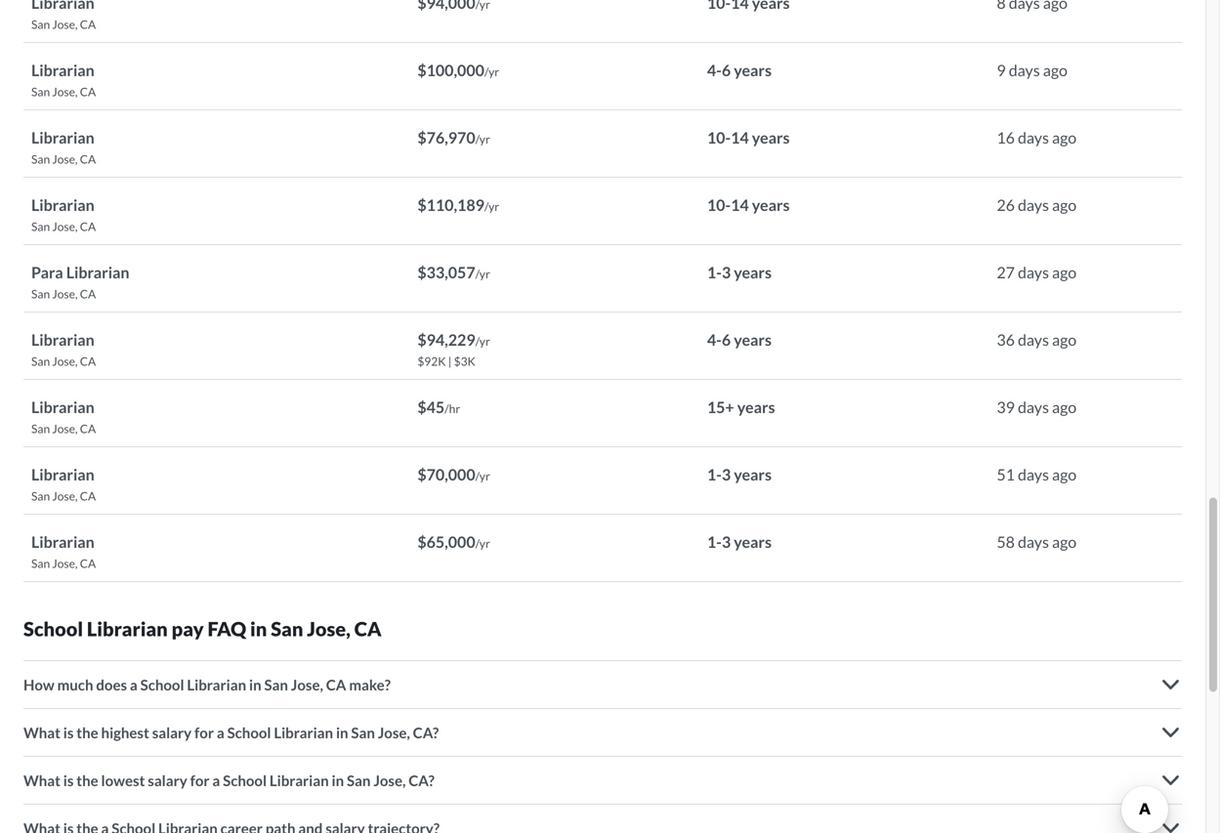 Task type: vqa. For each thing, say whether or not it's contained in the screenshot.


Task type: describe. For each thing, give the bounding box(es) containing it.
highest
[[101, 724, 149, 742]]

ago for 39 days ago
[[1053, 398, 1077, 417]]

years for 26 days ago
[[752, 195, 790, 215]]

salary for highest
[[152, 724, 192, 742]]

36 days ago
[[997, 330, 1077, 349]]

what is the lowest salary for a school librarian in san jose, ca? button
[[23, 757, 1183, 804]]

hr
[[449, 402, 461, 416]]

58
[[997, 533, 1015, 552]]

$45 / hr
[[418, 398, 461, 417]]

days for 9
[[1009, 61, 1041, 80]]

is for lowest
[[63, 772, 74, 790]]

san inside the para librarian san jose, ca
[[31, 287, 50, 301]]

4-6 years for 36 days ago
[[707, 330, 772, 349]]

1-3 years for 27 days ago
[[707, 263, 772, 282]]

$65,000
[[418, 533, 476, 552]]

26
[[997, 195, 1015, 215]]

16
[[997, 128, 1015, 147]]

39
[[997, 398, 1015, 417]]

years for 9 days ago
[[734, 61, 772, 80]]

for for lowest
[[190, 772, 210, 790]]

$76,970
[[418, 128, 476, 147]]

yr for $65,000
[[480, 537, 490, 551]]

jose, inside the para librarian san jose, ca
[[52, 287, 78, 301]]

how much does a school librarian in san jose, ca make? button
[[23, 662, 1183, 709]]

san jose, ca
[[31, 17, 96, 31]]

$110,189 / yr
[[418, 195, 500, 215]]

the for lowest
[[77, 772, 98, 790]]

36
[[997, 330, 1015, 349]]

/ for $76,970
[[476, 132, 480, 146]]

san inside how much does a school librarian in san jose, ca make? "dropdown button"
[[264, 676, 288, 694]]

how
[[23, 676, 54, 694]]

51 days ago
[[997, 465, 1077, 484]]

6 for $94,229
[[722, 330, 731, 349]]

days for 27
[[1018, 263, 1050, 282]]

6 for $100,000
[[722, 61, 731, 80]]

4 librarian san jose, ca from the top
[[31, 330, 96, 368]]

yr for $76,970
[[480, 132, 490, 146]]

librarian san jose, ca for $45
[[31, 398, 96, 436]]

1- for $33,057
[[707, 263, 722, 282]]

days for 39
[[1018, 398, 1050, 417]]

ago for 9 days ago
[[1044, 61, 1068, 80]]

yr for $33,057
[[480, 267, 490, 281]]

14 for 26
[[731, 195, 749, 215]]

days for 58
[[1018, 533, 1050, 552]]

/ for $65,000
[[476, 537, 480, 551]]

14 for 16
[[731, 128, 749, 147]]

39 days ago
[[997, 398, 1077, 417]]

make?
[[349, 676, 391, 694]]

$33,057
[[418, 263, 476, 282]]

$100,000 / yr
[[418, 61, 500, 80]]

1-3 years for 58 days ago
[[707, 533, 772, 552]]

3 for $65,000
[[722, 533, 731, 552]]

a inside "dropdown button"
[[130, 676, 138, 694]]

$92k
[[418, 354, 446, 368]]

in inside "dropdown button"
[[249, 676, 262, 694]]

ago for 27 days ago
[[1053, 263, 1077, 282]]

$94,229
[[418, 330, 476, 349]]

1- for $70,000
[[707, 465, 722, 484]]

ago for 26 days ago
[[1053, 195, 1077, 215]]

ca? for what is the lowest salary for a school librarian in san jose, ca?
[[409, 772, 435, 790]]

a for lowest
[[213, 772, 220, 790]]

26 days ago
[[997, 195, 1077, 215]]

ago for 16 days ago
[[1053, 128, 1077, 147]]

faq
[[208, 618, 246, 641]]

days for 26
[[1018, 195, 1050, 215]]

10-14 years for 16 days ago
[[707, 128, 790, 147]]

what for what is the highest salary for a school librarian in san jose, ca?
[[23, 724, 60, 742]]

4- for $100,000
[[707, 61, 722, 80]]

para
[[31, 263, 63, 282]]

$65,000 / yr
[[418, 533, 490, 552]]

/ for $94,229
[[476, 334, 480, 348]]

/ for $45
[[445, 402, 449, 416]]

1- for $65,000
[[707, 533, 722, 552]]

the for highest
[[77, 724, 98, 742]]

ago for 58 days ago
[[1053, 533, 1077, 552]]



Task type: locate. For each thing, give the bounding box(es) containing it.
0 vertical spatial 14
[[731, 128, 749, 147]]

much
[[57, 676, 93, 694]]

/ down |
[[445, 402, 449, 416]]

school inside how much does a school librarian in san jose, ca make? "dropdown button"
[[140, 676, 184, 694]]

1 librarian san jose, ca from the top
[[31, 61, 96, 99]]

years for 51 days ago
[[734, 465, 772, 484]]

salary right lowest
[[148, 772, 187, 790]]

librarian san jose, ca for $100,000
[[31, 61, 96, 99]]

/ up $65,000 / yr
[[476, 469, 480, 483]]

1 vertical spatial salary
[[148, 772, 187, 790]]

/ for $100,000
[[485, 65, 489, 79]]

yr right $70,000
[[480, 469, 490, 483]]

5 librarian san jose, ca from the top
[[31, 398, 96, 436]]

school inside what is the highest salary for a school librarian in san jose, ca? dropdown button
[[227, 724, 271, 742]]

for down how much does a school librarian in san jose, ca make?
[[195, 724, 214, 742]]

for for highest
[[195, 724, 214, 742]]

3
[[722, 263, 731, 282], [722, 465, 731, 484], [722, 533, 731, 552]]

/ inside $76,970 / yr
[[476, 132, 480, 146]]

3 1-3 years from the top
[[707, 533, 772, 552]]

1 vertical spatial 4-6 years
[[707, 330, 772, 349]]

jose, inside "dropdown button"
[[291, 676, 323, 694]]

years
[[734, 61, 772, 80], [752, 128, 790, 147], [752, 195, 790, 215], [734, 263, 772, 282], [734, 330, 772, 349], [738, 398, 776, 417], [734, 465, 772, 484], [734, 533, 772, 552]]

a for highest
[[217, 724, 225, 742]]

0 vertical spatial 1-
[[707, 263, 722, 282]]

a down what is the highest salary for a school librarian in san jose, ca?
[[213, 772, 220, 790]]

3 librarian san jose, ca from the top
[[31, 195, 96, 234]]

$100,000
[[418, 61, 485, 80]]

school librarian pay faq in san jose, ca
[[23, 618, 382, 641]]

/ inside $65,000 / yr
[[476, 537, 480, 551]]

2 vertical spatial 3
[[722, 533, 731, 552]]

librarian san jose, ca for $70,000
[[31, 465, 96, 503]]

3 3 from the top
[[722, 533, 731, 552]]

school down what is the highest salary for a school librarian in san jose, ca?
[[223, 772, 267, 790]]

6 librarian san jose, ca from the top
[[31, 465, 96, 503]]

school right the does
[[140, 676, 184, 694]]

yr for $94,229
[[480, 334, 490, 348]]

a up what is the lowest salary for a school librarian in san jose, ca?
[[217, 724, 225, 742]]

yr inside $65,000 / yr
[[480, 537, 490, 551]]

0 vertical spatial salary
[[152, 724, 192, 742]]

1 10-14 years from the top
[[707, 128, 790, 147]]

9
[[997, 61, 1006, 80]]

a
[[130, 676, 138, 694], [217, 724, 225, 742], [213, 772, 220, 790]]

days right 39
[[1018, 398, 1050, 417]]

4-
[[707, 61, 722, 80], [707, 330, 722, 349]]

/ inside '$70,000 / yr'
[[476, 469, 480, 483]]

ago
[[1044, 61, 1068, 80], [1053, 128, 1077, 147], [1053, 195, 1077, 215], [1053, 263, 1077, 282], [1053, 330, 1077, 349], [1053, 398, 1077, 417], [1053, 465, 1077, 484], [1053, 533, 1077, 552]]

1 vertical spatial 10-
[[707, 195, 731, 215]]

yr right $110,189
[[489, 199, 500, 214]]

27 days ago
[[997, 263, 1077, 282]]

9 days ago
[[997, 61, 1068, 80]]

days for 36
[[1018, 330, 1050, 349]]

2 the from the top
[[77, 772, 98, 790]]

yr inside $94,229 / yr $92k | $3k
[[480, 334, 490, 348]]

16 days ago
[[997, 128, 1077, 147]]

/ down $110,189 / yr
[[476, 267, 480, 281]]

is
[[63, 724, 74, 742], [63, 772, 74, 790]]

yr right $76,970
[[480, 132, 490, 146]]

the left lowest
[[77, 772, 98, 790]]

what is the highest salary for a school librarian in san jose, ca?
[[23, 724, 439, 742]]

what is the highest salary for a school librarian in san jose, ca? button
[[23, 710, 1183, 757]]

salary for lowest
[[148, 772, 187, 790]]

1 3 from the top
[[722, 263, 731, 282]]

|
[[448, 354, 452, 368]]

librarian
[[31, 61, 95, 80], [31, 128, 95, 147], [31, 195, 95, 215], [66, 263, 130, 282], [31, 330, 95, 349], [31, 398, 95, 417], [31, 465, 95, 484], [31, 533, 95, 552], [87, 618, 168, 641], [187, 676, 246, 694], [274, 724, 333, 742], [270, 772, 329, 790]]

2 librarian san jose, ca from the top
[[31, 128, 96, 166]]

1 vertical spatial 4-
[[707, 330, 722, 349]]

1-
[[707, 263, 722, 282], [707, 465, 722, 484], [707, 533, 722, 552]]

what for what is the lowest salary for a school librarian in san jose, ca?
[[23, 772, 60, 790]]

0 vertical spatial 4-6 years
[[707, 61, 772, 80]]

librarian san jose, ca for $76,970
[[31, 128, 96, 166]]

yr right $65,000
[[480, 537, 490, 551]]

what is the lowest salary for a school librarian in san jose, ca?
[[23, 772, 435, 790]]

yr inside $110,189 / yr
[[489, 199, 500, 214]]

lowest
[[101, 772, 145, 790]]

6
[[722, 61, 731, 80], [722, 330, 731, 349]]

0 vertical spatial ca?
[[413, 724, 439, 742]]

ago right 27
[[1053, 263, 1077, 282]]

0 vertical spatial 3
[[722, 263, 731, 282]]

years for 36 days ago
[[734, 330, 772, 349]]

1 vertical spatial 14
[[731, 195, 749, 215]]

10- for $110,189
[[707, 195, 731, 215]]

for down what is the highest salary for a school librarian in san jose, ca?
[[190, 772, 210, 790]]

in
[[250, 618, 267, 641], [249, 676, 262, 694], [336, 724, 348, 742], [332, 772, 344, 790]]

1 vertical spatial is
[[63, 772, 74, 790]]

school up how
[[23, 618, 83, 641]]

1 vertical spatial ca?
[[409, 772, 435, 790]]

2 1- from the top
[[707, 465, 722, 484]]

1 what from the top
[[23, 724, 60, 742]]

1 14 from the top
[[731, 128, 749, 147]]

days right 27
[[1018, 263, 1050, 282]]

0 vertical spatial for
[[195, 724, 214, 742]]

1-3 years for 51 days ago
[[707, 465, 772, 484]]

librarian inside "dropdown button"
[[187, 676, 246, 694]]

yr inside '$70,000 / yr'
[[480, 469, 490, 483]]

1 1- from the top
[[707, 263, 722, 282]]

/ inside $110,189 / yr
[[485, 199, 489, 214]]

days right 26
[[1018, 195, 1050, 215]]

1 1-3 years from the top
[[707, 263, 772, 282]]

/ inside the $33,057 / yr
[[476, 267, 480, 281]]

0 vertical spatial the
[[77, 724, 98, 742]]

2 14 from the top
[[731, 195, 749, 215]]

2 what from the top
[[23, 772, 60, 790]]

ago right 26
[[1053, 195, 1077, 215]]

/ up the $33,057 / yr
[[485, 199, 489, 214]]

school
[[23, 618, 83, 641], [140, 676, 184, 694], [227, 724, 271, 742], [223, 772, 267, 790]]

days right 9
[[1009, 61, 1041, 80]]

$45
[[418, 398, 445, 417]]

is left lowest
[[63, 772, 74, 790]]

$110,189
[[418, 195, 485, 215]]

years for 16 days ago
[[752, 128, 790, 147]]

1 vertical spatial 10-14 years
[[707, 195, 790, 215]]

school inside what is the lowest salary for a school librarian in san jose, ca? dropdown button
[[223, 772, 267, 790]]

yr right $94,229 on the top left
[[480, 334, 490, 348]]

1 vertical spatial 1-3 years
[[707, 465, 772, 484]]

what left lowest
[[23, 772, 60, 790]]

how much does a school librarian in san jose, ca make?
[[23, 676, 391, 694]]

yr
[[489, 65, 500, 79], [480, 132, 490, 146], [489, 199, 500, 214], [480, 267, 490, 281], [480, 334, 490, 348], [480, 469, 490, 483], [480, 537, 490, 551]]

15+
[[707, 398, 735, 417]]

/ for $70,000
[[476, 469, 480, 483]]

0 vertical spatial 10-
[[707, 128, 731, 147]]

days right the 58 on the right bottom of the page
[[1018, 533, 1050, 552]]

1 4-6 years from the top
[[707, 61, 772, 80]]

days right the 51
[[1018, 465, 1050, 484]]

school up what is the lowest salary for a school librarian in san jose, ca?
[[227, 724, 271, 742]]

what down how
[[23, 724, 60, 742]]

is down the much
[[63, 724, 74, 742]]

salary
[[152, 724, 192, 742], [148, 772, 187, 790]]

2 4-6 years from the top
[[707, 330, 772, 349]]

$94,229 / yr $92k | $3k
[[418, 330, 490, 368]]

1 vertical spatial 1-
[[707, 465, 722, 484]]

ago for 36 days ago
[[1053, 330, 1077, 349]]

salary right highest
[[152, 724, 192, 742]]

the left highest
[[77, 724, 98, 742]]

para librarian san jose, ca
[[31, 263, 130, 301]]

1 6 from the top
[[722, 61, 731, 80]]

0 vertical spatial what
[[23, 724, 60, 742]]

10-14 years
[[707, 128, 790, 147], [707, 195, 790, 215]]

1 vertical spatial what
[[23, 772, 60, 790]]

days right 36
[[1018, 330, 1050, 349]]

days
[[1009, 61, 1041, 80], [1018, 128, 1050, 147], [1018, 195, 1050, 215], [1018, 263, 1050, 282], [1018, 330, 1050, 349], [1018, 398, 1050, 417], [1018, 465, 1050, 484], [1018, 533, 1050, 552]]

san
[[31, 17, 50, 31], [31, 85, 50, 99], [31, 152, 50, 166], [31, 219, 50, 234], [31, 287, 50, 301], [31, 354, 50, 368], [31, 422, 50, 436], [31, 489, 50, 503], [31, 557, 50, 571], [271, 618, 303, 641], [264, 676, 288, 694], [351, 724, 375, 742], [347, 772, 371, 790]]

2 10-14 years from the top
[[707, 195, 790, 215]]

1 vertical spatial 3
[[722, 465, 731, 484]]

$70,000
[[418, 465, 476, 484]]

2 4- from the top
[[707, 330, 722, 349]]

ca
[[80, 17, 96, 31], [80, 85, 96, 99], [80, 152, 96, 166], [80, 219, 96, 234], [80, 287, 96, 301], [80, 354, 96, 368], [80, 422, 96, 436], [80, 489, 96, 503], [80, 557, 96, 571], [355, 618, 382, 641], [326, 676, 346, 694]]

0 vertical spatial 6
[[722, 61, 731, 80]]

librarian san jose, ca
[[31, 61, 96, 99], [31, 128, 96, 166], [31, 195, 96, 234], [31, 330, 96, 368], [31, 398, 96, 436], [31, 465, 96, 503], [31, 533, 96, 571]]

librarian san jose, ca for $65,000
[[31, 533, 96, 571]]

yr right $33,057
[[480, 267, 490, 281]]

3 for $33,057
[[722, 263, 731, 282]]

2 is from the top
[[63, 772, 74, 790]]

yr inside $100,000 / yr
[[489, 65, 500, 79]]

/ inside $45 / hr
[[445, 402, 449, 416]]

1 the from the top
[[77, 724, 98, 742]]

san inside what is the highest salary for a school librarian in san jose, ca? dropdown button
[[351, 724, 375, 742]]

days for 16
[[1018, 128, 1050, 147]]

$33,057 / yr
[[418, 263, 490, 282]]

ago right 16
[[1053, 128, 1077, 147]]

4-6 years for 9 days ago
[[707, 61, 772, 80]]

ca inside the para librarian san jose, ca
[[80, 287, 96, 301]]

2 vertical spatial a
[[213, 772, 220, 790]]

/ inside $94,229 / yr $92k | $3k
[[476, 334, 480, 348]]

days right 16
[[1018, 128, 1050, 147]]

ago right 36
[[1053, 330, 1077, 349]]

/
[[485, 65, 489, 79], [476, 132, 480, 146], [485, 199, 489, 214], [476, 267, 480, 281], [476, 334, 480, 348], [445, 402, 449, 416], [476, 469, 480, 483], [476, 537, 480, 551]]

librarian san jose, ca for $110,189
[[31, 195, 96, 234]]

4- for $94,229
[[707, 330, 722, 349]]

for
[[195, 724, 214, 742], [190, 772, 210, 790]]

1 vertical spatial 6
[[722, 330, 731, 349]]

15+ years
[[707, 398, 776, 417]]

0 vertical spatial 10-14 years
[[707, 128, 790, 147]]

days for 51
[[1018, 465, 1050, 484]]

2 1-3 years from the top
[[707, 465, 772, 484]]

1 10- from the top
[[707, 128, 731, 147]]

/ up $3k
[[476, 334, 480, 348]]

is for highest
[[63, 724, 74, 742]]

27
[[997, 263, 1015, 282]]

3 for $70,000
[[722, 465, 731, 484]]

years for 58 days ago
[[734, 533, 772, 552]]

does
[[96, 676, 127, 694]]

0 vertical spatial a
[[130, 676, 138, 694]]

yr for $110,189
[[489, 199, 500, 214]]

7 librarian san jose, ca from the top
[[31, 533, 96, 571]]

ca inside "dropdown button"
[[326, 676, 346, 694]]

yr inside $76,970 / yr
[[480, 132, 490, 146]]

san inside what is the lowest salary for a school librarian in san jose, ca? dropdown button
[[347, 772, 371, 790]]

4-6 years
[[707, 61, 772, 80], [707, 330, 772, 349]]

1 vertical spatial the
[[77, 772, 98, 790]]

10-
[[707, 128, 731, 147], [707, 195, 731, 215]]

jose,
[[52, 17, 78, 31], [52, 85, 78, 99], [52, 152, 78, 166], [52, 219, 78, 234], [52, 287, 78, 301], [52, 354, 78, 368], [52, 422, 78, 436], [52, 489, 78, 503], [52, 557, 78, 571], [307, 618, 351, 641], [291, 676, 323, 694], [378, 724, 410, 742], [374, 772, 406, 790]]

$76,970 / yr
[[418, 128, 490, 147]]

ca? inside what is the highest salary for a school librarian in san jose, ca? dropdown button
[[413, 724, 439, 742]]

yr right $100,000
[[489, 65, 500, 79]]

ago right the 51
[[1053, 465, 1077, 484]]

0 vertical spatial 1-3 years
[[707, 263, 772, 282]]

the
[[77, 724, 98, 742], [77, 772, 98, 790]]

pay
[[172, 618, 204, 641]]

ca?
[[413, 724, 439, 742], [409, 772, 435, 790]]

ca? for what is the highest salary for a school librarian in san jose, ca?
[[413, 724, 439, 742]]

1 vertical spatial a
[[217, 724, 225, 742]]

yr for $70,000
[[480, 469, 490, 483]]

2 vertical spatial 1-
[[707, 533, 722, 552]]

/ up $110,189 / yr
[[476, 132, 480, 146]]

0 vertical spatial 4-
[[707, 61, 722, 80]]

1 vertical spatial for
[[190, 772, 210, 790]]

/ inside $100,000 / yr
[[485, 65, 489, 79]]

yr for $100,000
[[489, 65, 500, 79]]

$3k
[[454, 354, 476, 368]]

ago right the 58 on the right bottom of the page
[[1053, 533, 1077, 552]]

2 vertical spatial 1-3 years
[[707, 533, 772, 552]]

1 4- from the top
[[707, 61, 722, 80]]

ago right 9
[[1044, 61, 1068, 80]]

/ for $33,057
[[476, 267, 480, 281]]

1 is from the top
[[63, 724, 74, 742]]

/ up $76,970 / yr
[[485, 65, 489, 79]]

10- for $76,970
[[707, 128, 731, 147]]

ca? inside what is the lowest salary for a school librarian in san jose, ca? dropdown button
[[409, 772, 435, 790]]

2 3 from the top
[[722, 465, 731, 484]]

14
[[731, 128, 749, 147], [731, 195, 749, 215]]

ago for 51 days ago
[[1053, 465, 1077, 484]]

librarian inside the para librarian san jose, ca
[[66, 263, 130, 282]]

10-14 years for 26 days ago
[[707, 195, 790, 215]]

$70,000 / yr
[[418, 465, 490, 484]]

3 1- from the top
[[707, 533, 722, 552]]

2 6 from the top
[[722, 330, 731, 349]]

51
[[997, 465, 1015, 484]]

2 10- from the top
[[707, 195, 731, 215]]

0 vertical spatial is
[[63, 724, 74, 742]]

years for 27 days ago
[[734, 263, 772, 282]]

ago right 39
[[1053, 398, 1077, 417]]

58 days ago
[[997, 533, 1077, 552]]

/ for $110,189
[[485, 199, 489, 214]]

/ down '$70,000 / yr'
[[476, 537, 480, 551]]

yr inside the $33,057 / yr
[[480, 267, 490, 281]]

what
[[23, 724, 60, 742], [23, 772, 60, 790]]

a right the does
[[130, 676, 138, 694]]

1-3 years
[[707, 263, 772, 282], [707, 465, 772, 484], [707, 533, 772, 552]]



